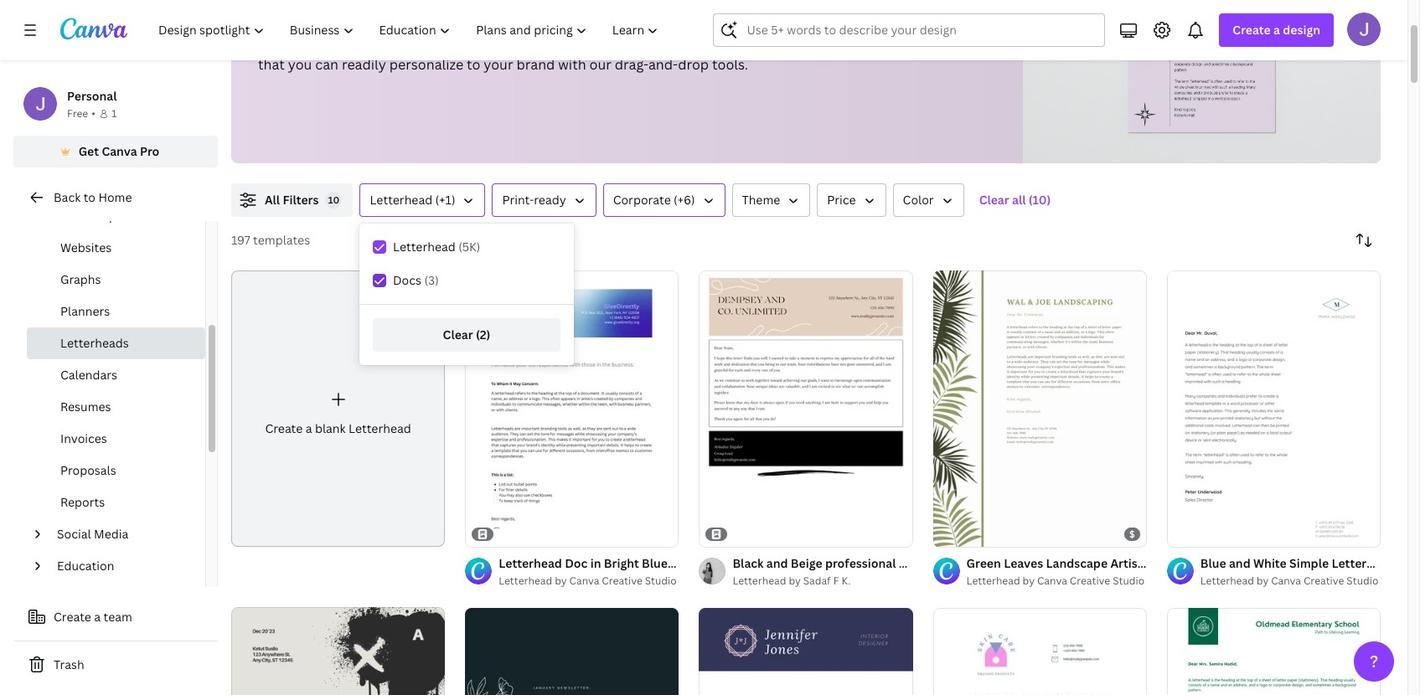 Task type: describe. For each thing, give the bounding box(es) containing it.
letterhead by sadaf f k.
[[733, 574, 851, 588]]

social media
[[57, 526, 128, 542]]

print-ready button
[[492, 184, 596, 217]]

green
[[967, 556, 1001, 572]]

1 horizontal spatial with
[[558, 55, 586, 74]]

theme
[[742, 192, 781, 208]]

all filters
[[265, 192, 319, 208]]

calendars
[[60, 367, 117, 383]]

resumes
[[60, 399, 111, 415]]

letterhead by sadaf f k. link
[[733, 573, 913, 590]]

clear (2) button
[[373, 318, 561, 352]]

mind maps
[[60, 208, 122, 224]]

create for create a blank letterhead
[[265, 421, 303, 437]]

k.
[[842, 574, 851, 588]]

team
[[104, 609, 132, 625]]

create for create a design
[[1233, 22, 1271, 38]]

black and beige professional minimalist business letterhead doc image
[[699, 271, 913, 547]]

reports link
[[27, 487, 205, 519]]

0 vertical spatial to
[[369, 34, 382, 52]]

all
[[1012, 192, 1026, 208]]

green leaves landscape artist personal letterhead link
[[967, 555, 1262, 574]]

planners link
[[27, 296, 205, 328]]

blue
[[1201, 556, 1227, 572]]

blue and white simple letterhead link
[[1201, 555, 1395, 574]]

new
[[439, 34, 465, 52]]

personal inside green leaves landscape artist personal letterhead letterhead by canva creative studio
[[1146, 556, 1195, 572]]

canva inside green leaves landscape artist personal letterhead letterhead by canva creative studio
[[1037, 574, 1068, 589]]

pro
[[140, 143, 160, 159]]

free
[[67, 106, 88, 121]]

whole
[[396, 34, 435, 52]]

landscape
[[1046, 556, 1108, 572]]

letterhead doc in bright blue bright purple classic professional style image
[[465, 271, 679, 547]]

theme button
[[732, 184, 811, 217]]

0 horizontal spatial personal
[[67, 88, 117, 104]]

invoices
[[60, 431, 107, 447]]

all
[[265, 192, 280, 208]]

creative inside blue and white simple letterhead letterhead by canva creative studio
[[1304, 574, 1345, 589]]

2 horizontal spatial to
[[467, 55, 481, 74]]

and-
[[649, 55, 678, 74]]

mind
[[60, 208, 89, 224]]

letterhead (+1) button
[[360, 184, 486, 217]]

blue and white simple letterhead letterhead by canva creative studio
[[1201, 556, 1395, 589]]

f
[[834, 574, 839, 588]]

back to home link
[[13, 181, 218, 215]]

tools.
[[712, 55, 748, 74]]

10
[[328, 194, 340, 206]]

create a design
[[1233, 22, 1321, 38]]

197
[[231, 232, 250, 248]]

green and white modern professional grade school letterhead image
[[1167, 609, 1381, 696]]

get canva pro
[[78, 143, 160, 159]]

create a team button
[[13, 601, 218, 634]]

graphs
[[60, 272, 101, 287]]

back to home
[[54, 189, 132, 205]]

canva up feminine floral letterhead & newsletter design for photographers, florists, & wedding venues
[[570, 574, 600, 588]]

letterhead by canva creative studio
[[499, 574, 677, 588]]

corporate
[[613, 192, 671, 208]]

resumes link
[[27, 391, 205, 423]]

letterhead by canva creative studio link for green
[[967, 574, 1147, 590]]

create a design button
[[1220, 13, 1334, 47]]

create a team
[[54, 609, 132, 625]]

home
[[98, 189, 132, 205]]

reports
[[60, 494, 105, 510]]

letterheads
[[60, 335, 129, 351]]

$
[[1130, 528, 1135, 541]]

docs
[[393, 272, 422, 288]]

trash
[[54, 657, 84, 673]]

leaves
[[1004, 556, 1044, 572]]

calendars link
[[27, 360, 205, 391]]

1 vertical spatial your
[[484, 55, 513, 74]]

simple
[[1290, 556, 1329, 572]]

letters
[[323, 34, 365, 52]]

corporate (+6) button
[[603, 184, 725, 217]]

clear for clear all (10)
[[979, 192, 1010, 208]]

brand
[[517, 55, 555, 74]]

top level navigation element
[[148, 13, 673, 47]]

2 letterhead templates image from the left
[[1129, 0, 1276, 133]]

blue and white simple letterhead image
[[1167, 271, 1381, 548]]

green leaves landscape artist personal letterhead letterhead by canva creative studio
[[967, 556, 1262, 589]]

clear all (10) button
[[971, 184, 1060, 217]]

(2)
[[476, 327, 491, 343]]

1 vertical spatial templates
[[253, 232, 310, 248]]

canva's
[[534, 34, 583, 52]]

design
[[1283, 22, 1321, 38]]



Task type: vqa. For each thing, say whether or not it's contained in the screenshot.
the Letterhead by Canva Creative Studio Link corresponding to Blue
yes



Task type: locate. For each thing, give the bounding box(es) containing it.
price button
[[817, 184, 886, 217]]

your up you
[[290, 34, 320, 52]]

1 horizontal spatial clear
[[979, 192, 1010, 208]]

letterhead by canva creative studio link
[[499, 573, 679, 590], [967, 574, 1147, 590], [1201, 574, 1381, 590]]

0 horizontal spatial templates
[[253, 232, 310, 248]]

letterhead by canva creative studio link for blue
[[1201, 574, 1381, 590]]

create left design
[[1233, 22, 1271, 38]]

1 vertical spatial personal
[[1146, 556, 1195, 572]]

(+6)
[[674, 192, 695, 208]]

1
[[111, 106, 117, 121]]

2 horizontal spatial studio
[[1347, 574, 1379, 589]]

(5k)
[[459, 239, 481, 255]]

by inside 'letterhead by canva creative studio' link
[[555, 574, 567, 588]]

1 horizontal spatial create
[[265, 421, 303, 437]]

take your letters to a whole new level with canva's free letterhead templates that you can readily personalize to your brand with our drag-and-drop tools.
[[258, 34, 752, 74]]

creative inside 'letterhead by canva creative studio' link
[[602, 574, 643, 588]]

create left blank
[[265, 421, 303, 437]]

free
[[587, 34, 613, 52]]

by inside green leaves landscape artist personal letterhead letterhead by canva creative studio
[[1023, 574, 1035, 589]]

docs (3)
[[393, 272, 439, 288]]

mind maps link
[[27, 200, 205, 232]]

with up 'brand'
[[502, 34, 530, 52]]

planners
[[60, 303, 110, 319]]

letterhead inside letterhead (+1) button
[[370, 192, 433, 208]]

websites
[[60, 240, 112, 256]]

trash link
[[13, 649, 218, 682]]

letterhead
[[370, 192, 433, 208], [393, 239, 456, 255], [349, 421, 411, 437], [1198, 556, 1262, 572], [1332, 556, 1395, 572], [499, 574, 553, 588], [733, 574, 787, 588], [967, 574, 1021, 589], [1201, 574, 1255, 589]]

personal left the blue
[[1146, 556, 1195, 572]]

print-ready
[[502, 192, 566, 208]]

with
[[502, 34, 530, 52], [558, 55, 586, 74]]

2 vertical spatial create
[[54, 609, 91, 625]]

back
[[54, 189, 81, 205]]

education link
[[50, 551, 195, 582]]

1 vertical spatial with
[[558, 55, 586, 74]]

free •
[[67, 106, 95, 121]]

a for team
[[94, 609, 101, 625]]

canva inside blue and white simple letterhead letterhead by canva creative studio
[[1271, 574, 1302, 589]]

ready
[[534, 192, 566, 208]]

letterhead by canva creative studio link up feminine floral letterhead & newsletter design for photographers, florists, & wedding venues
[[499, 573, 679, 590]]

clear (2)
[[443, 327, 491, 343]]

1 horizontal spatial letterhead by canva creative studio link
[[967, 574, 1147, 590]]

feminine floral letterhead & newsletter design for photographers, florists, & wedding venues image
[[465, 609, 679, 696]]

•
[[92, 106, 95, 121]]

a left team on the left of page
[[94, 609, 101, 625]]

jacob simon image
[[1348, 13, 1381, 46]]

0 vertical spatial personal
[[67, 88, 117, 104]]

clear left all
[[979, 192, 1010, 208]]

by inside the letterhead by sadaf f k. link
[[789, 574, 801, 588]]

create inside "dropdown button"
[[1233, 22, 1271, 38]]

creative inside green leaves landscape artist personal letterhead letterhead by canva creative studio
[[1070, 574, 1111, 589]]

drag-
[[615, 55, 649, 74]]

creative
[[602, 574, 643, 588], [1070, 574, 1111, 589], [1304, 574, 1345, 589]]

can
[[315, 55, 339, 74]]

drop
[[678, 55, 709, 74]]

1 vertical spatial create
[[265, 421, 303, 437]]

studio inside blue and white simple letterhead letterhead by canva creative studio
[[1347, 574, 1379, 589]]

1 horizontal spatial to
[[369, 34, 382, 52]]

3 studio from the left
[[1347, 574, 1379, 589]]

0 horizontal spatial studio
[[645, 574, 677, 588]]

to
[[369, 34, 382, 52], [467, 55, 481, 74], [83, 189, 96, 205]]

personalize
[[389, 55, 464, 74]]

a inside "dropdown button"
[[1274, 22, 1281, 38]]

proposals
[[60, 463, 116, 479]]

1 horizontal spatial templates
[[687, 34, 752, 52]]

1 by from the left
[[555, 574, 567, 588]]

your
[[290, 34, 320, 52], [484, 55, 513, 74]]

proposals link
[[27, 455, 205, 487]]

Sort by button
[[1348, 224, 1381, 257]]

3 creative from the left
[[1304, 574, 1345, 589]]

2 studio from the left
[[1113, 574, 1145, 589]]

blank
[[315, 421, 346, 437]]

None search field
[[714, 13, 1106, 47]]

green leaves landscape artist personal letterhead image
[[933, 271, 1147, 548]]

to up readily
[[369, 34, 382, 52]]

0 horizontal spatial create
[[54, 609, 91, 625]]

grunge professional personal brand business letterhead image
[[231, 608, 445, 696]]

print-
[[502, 192, 534, 208]]

clear for clear (2)
[[443, 327, 473, 343]]

websites link
[[27, 232, 205, 264]]

a left blank
[[306, 421, 312, 437]]

by down white
[[1257, 574, 1269, 589]]

1 vertical spatial clear
[[443, 327, 473, 343]]

invoices link
[[27, 423, 205, 455]]

Search search field
[[747, 14, 1095, 46]]

by inside blue and white simple letterhead letterhead by canva creative studio
[[1257, 574, 1269, 589]]

create
[[1233, 22, 1271, 38], [265, 421, 303, 437], [54, 609, 91, 625]]

0 vertical spatial your
[[290, 34, 320, 52]]

studio
[[645, 574, 677, 588], [1113, 574, 1145, 589], [1347, 574, 1379, 589]]

2 by from the left
[[789, 574, 801, 588]]

by
[[555, 574, 567, 588], [789, 574, 801, 588], [1023, 574, 1035, 589], [1257, 574, 1269, 589]]

1 studio from the left
[[645, 574, 677, 588]]

a inside button
[[94, 609, 101, 625]]

simple blue and pink pattern classic letterhead image
[[933, 609, 1147, 696]]

sadaf
[[803, 574, 831, 588]]

create left team on the left of page
[[54, 609, 91, 625]]

1 horizontal spatial personal
[[1146, 556, 1195, 572]]

a left design
[[1274, 22, 1281, 38]]

personal up •
[[67, 88, 117, 104]]

studio inside green leaves landscape artist personal letterhead letterhead by canva creative studio
[[1113, 574, 1145, 589]]

with down canva's
[[558, 55, 586, 74]]

1 letterhead templates image from the left
[[1024, 0, 1381, 163]]

0 vertical spatial with
[[502, 34, 530, 52]]

clear left (2)
[[443, 327, 473, 343]]

3 letterhead by canva creative studio link from the left
[[1201, 574, 1381, 590]]

2 letterhead by canva creative studio link from the left
[[967, 574, 1147, 590]]

0 horizontal spatial your
[[290, 34, 320, 52]]

a left whole
[[386, 34, 393, 52]]

you
[[288, 55, 312, 74]]

white
[[1254, 556, 1287, 572]]

social media link
[[50, 519, 195, 551]]

create for create a team
[[54, 609, 91, 625]]

canva inside button
[[102, 143, 137, 159]]

1 letterhead by canva creative studio link from the left
[[499, 573, 679, 590]]

color button
[[893, 184, 964, 217]]

to up mind maps
[[83, 189, 96, 205]]

clear
[[979, 192, 1010, 208], [443, 327, 473, 343]]

get canva pro button
[[13, 136, 218, 168]]

create a blank letterhead link
[[231, 271, 445, 547]]

dark blue and pink elegant logo creative letterhead image
[[699, 609, 913, 696]]

0 vertical spatial templates
[[687, 34, 752, 52]]

letterhead (+1)
[[370, 192, 455, 208]]

clear all (10)
[[979, 192, 1051, 208]]

take
[[258, 34, 287, 52]]

1 vertical spatial to
[[467, 55, 481, 74]]

graphs link
[[27, 264, 205, 296]]

a for blank
[[306, 421, 312, 437]]

letterhead by canva creative studio link down "landscape"
[[967, 574, 1147, 590]]

1 horizontal spatial your
[[484, 55, 513, 74]]

0 horizontal spatial to
[[83, 189, 96, 205]]

clear inside button
[[979, 192, 1010, 208]]

media
[[94, 526, 128, 542]]

0 vertical spatial create
[[1233, 22, 1271, 38]]

2 horizontal spatial creative
[[1304, 574, 1345, 589]]

create a blank letterhead
[[265, 421, 411, 437]]

level
[[468, 34, 499, 52]]

canva down "landscape"
[[1037, 574, 1068, 589]]

by down the leaves
[[1023, 574, 1035, 589]]

1 horizontal spatial studio
[[1113, 574, 1145, 589]]

get
[[78, 143, 99, 159]]

artist
[[1111, 556, 1143, 572]]

to inside "link"
[[83, 189, 96, 205]]

0 horizontal spatial letterhead by canva creative studio link
[[499, 573, 679, 590]]

0 horizontal spatial with
[[502, 34, 530, 52]]

letterhead (5k)
[[393, 239, 481, 255]]

0 horizontal spatial creative
[[602, 574, 643, 588]]

2 horizontal spatial letterhead by canva creative studio link
[[1201, 574, 1381, 590]]

4 by from the left
[[1257, 574, 1269, 589]]

3 by from the left
[[1023, 574, 1035, 589]]

letterhead inside 'letterhead by canva creative studio' link
[[499, 574, 553, 588]]

corporate (+6)
[[613, 192, 695, 208]]

to down level
[[467, 55, 481, 74]]

10 filter options selected element
[[326, 192, 342, 209]]

that
[[258, 55, 285, 74]]

create inside button
[[54, 609, 91, 625]]

by up feminine floral letterhead & newsletter design for photographers, florists, & wedding venues
[[555, 574, 567, 588]]

canva left pro
[[102, 143, 137, 159]]

a inside the take your letters to a whole new level with canva's free letterhead templates that you can readily personalize to your brand with our drag-and-drop tools.
[[386, 34, 393, 52]]

2 creative from the left
[[1070, 574, 1111, 589]]

templates right 197
[[253, 232, 310, 248]]

create a blank letterhead element
[[231, 271, 445, 547]]

canva down "blue and white simple letterhead" link
[[1271, 574, 1302, 589]]

1 horizontal spatial creative
[[1070, 574, 1111, 589]]

letterhead inside create a blank letterhead element
[[349, 421, 411, 437]]

by left the sadaf
[[789, 574, 801, 588]]

templates inside the take your letters to a whole new level with canva's free letterhead templates that you can readily personalize to your brand with our drag-and-drop tools.
[[687, 34, 752, 52]]

2 horizontal spatial create
[[1233, 22, 1271, 38]]

clear inside button
[[443, 327, 473, 343]]

templates up tools.
[[687, 34, 752, 52]]

letterhead inside the letterhead by sadaf f k. link
[[733, 574, 787, 588]]

color
[[903, 192, 934, 208]]

(3)
[[424, 272, 439, 288]]

our
[[590, 55, 612, 74]]

letterhead by canva creative studio link down the simple
[[1201, 574, 1381, 590]]

(+1)
[[435, 192, 455, 208]]

a for design
[[1274, 22, 1281, 38]]

letterhead
[[616, 34, 684, 52]]

0 horizontal spatial clear
[[443, 327, 473, 343]]

price
[[827, 192, 856, 208]]

filters
[[283, 192, 319, 208]]

0 vertical spatial clear
[[979, 192, 1010, 208]]

2 vertical spatial to
[[83, 189, 96, 205]]

1 creative from the left
[[602, 574, 643, 588]]

letterhead templates image
[[1024, 0, 1381, 163], [1129, 0, 1276, 133]]

your down level
[[484, 55, 513, 74]]

personal
[[67, 88, 117, 104], [1146, 556, 1195, 572]]



